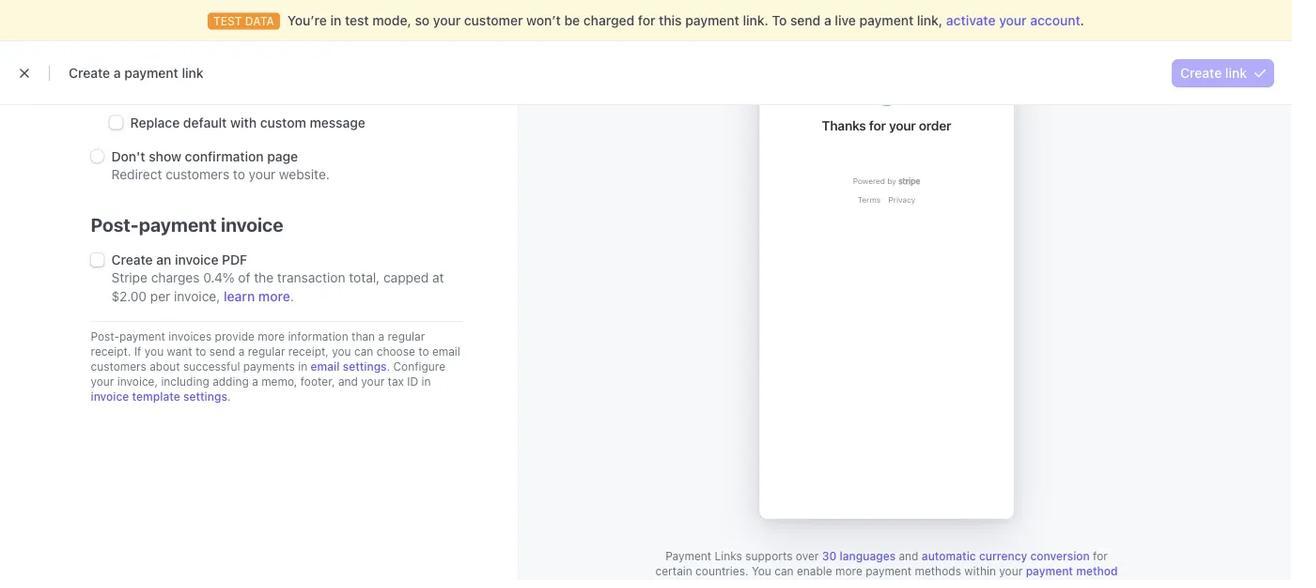 Task type: locate. For each thing, give the bounding box(es) containing it.
1 vertical spatial invoice,
[[117, 376, 158, 389]]

don't
[[111, 149, 145, 164]]

1 vertical spatial for
[[1093, 551, 1108, 564]]

1 horizontal spatial you
[[332, 345, 351, 359]]

1 horizontal spatial in
[[330, 13, 341, 28]]

capped
[[383, 271, 429, 286]]

0 vertical spatial invoice,
[[174, 290, 220, 305]]

your down "automatic currency conversion" link
[[999, 566, 1023, 579]]

1 horizontal spatial send
[[791, 13, 821, 28]]

link inside button
[[1226, 65, 1247, 81]]

invoice down receipt.
[[91, 391, 129, 404]]

in
[[330, 13, 341, 28], [298, 360, 308, 374], [422, 376, 431, 389]]

2 horizontal spatial in
[[422, 376, 431, 389]]

0 horizontal spatial and
[[338, 376, 358, 389]]

2 horizontal spatial invoice
[[221, 214, 283, 236]]

email up configure
[[432, 345, 460, 359]]

more down the
[[258, 290, 290, 305]]

1 vertical spatial in
[[298, 360, 308, 374]]

can down supports
[[775, 566, 794, 579]]

settings down than
[[343, 360, 387, 374]]

replace default with custom message
[[130, 115, 366, 131]]

1 vertical spatial and
[[899, 551, 919, 564]]

1 horizontal spatial invoice
[[175, 253, 219, 268]]

create
[[69, 65, 110, 81], [1181, 65, 1222, 81], [111, 253, 153, 268]]

1 link from the left
[[182, 65, 204, 81]]

website.
[[279, 167, 330, 182]]

0 horizontal spatial link
[[182, 65, 204, 81]]

2 post- from the top
[[91, 330, 119, 344]]

0 horizontal spatial customers
[[91, 360, 146, 374]]

settings
[[343, 360, 387, 374], [183, 391, 227, 404]]

more inside for certain countries. you can enable more payment methods within your
[[836, 566, 863, 579]]

choose
[[377, 345, 415, 359]]

invoice up "charges"
[[175, 253, 219, 268]]

to down invoices
[[196, 345, 206, 359]]

be
[[564, 13, 580, 28]]

invoice up pdf
[[221, 214, 283, 236]]

an
[[156, 253, 171, 268]]

send up the successful
[[209, 345, 235, 359]]

invoice, up template
[[117, 376, 158, 389]]

this
[[659, 13, 682, 28]]

0 vertical spatial send
[[791, 13, 821, 28]]

2 vertical spatial in
[[422, 376, 431, 389]]

0 horizontal spatial invoice,
[[117, 376, 158, 389]]

invoice, inside stripe charges 0.4% of the transaction total, capped at $2.00 per invoice,
[[174, 290, 220, 305]]

payment down payment links supports over 30 languages and automatic currency conversion
[[866, 566, 912, 579]]

0 vertical spatial regular
[[388, 330, 425, 344]]

for
[[638, 13, 656, 28], [1093, 551, 1108, 564]]

custom
[[260, 115, 306, 131]]

receipt.
[[91, 345, 131, 359]]

0.4%
[[203, 271, 235, 286]]

in down receipt,
[[298, 360, 308, 374]]

customers down receipt.
[[91, 360, 146, 374]]

confirmation
[[185, 149, 264, 164]]

payment inside for certain countries. you can enable more payment methods within your
[[866, 566, 912, 579]]

customers
[[166, 167, 229, 182], [91, 360, 146, 374]]

0 horizontal spatial for
[[638, 13, 656, 28]]

1 horizontal spatial email
[[432, 345, 460, 359]]

1 post- from the top
[[91, 214, 139, 236]]

charges
[[151, 271, 200, 286]]

1 horizontal spatial and
[[899, 551, 919, 564]]

your inside 'don't show confirmation page redirect customers to your website.'
[[249, 167, 276, 182]]

0 vertical spatial more
[[258, 290, 290, 305]]

and down email settings
[[338, 376, 358, 389]]

and up methods at right bottom
[[899, 551, 919, 564]]

and
[[338, 376, 358, 389], [899, 551, 919, 564]]

post- up the stripe
[[91, 214, 139, 236]]

30
[[822, 551, 837, 564]]

invoice, inside . configure your invoice, including adding a memo, footer, and your tax id in invoice template settings .
[[117, 376, 158, 389]]

1 vertical spatial send
[[209, 345, 235, 359]]

create inside button
[[1181, 65, 1222, 81]]

create link button
[[1173, 59, 1274, 86]]

0 vertical spatial settings
[[343, 360, 387, 374]]

0 vertical spatial and
[[338, 376, 358, 389]]

activate your account link
[[946, 13, 1081, 28]]

in left test
[[330, 13, 341, 28]]

to
[[233, 167, 245, 182], [196, 345, 206, 359], [418, 345, 429, 359]]

0 horizontal spatial email
[[311, 360, 340, 374]]

link
[[182, 65, 204, 81], [1226, 65, 1247, 81]]

your inside for certain countries. you can enable more payment methods within your
[[999, 566, 1023, 579]]

1 horizontal spatial can
[[775, 566, 794, 579]]

2 vertical spatial more
[[836, 566, 863, 579]]

page
[[267, 149, 298, 164]]

email up footer,
[[311, 360, 340, 374]]

0 horizontal spatial in
[[298, 360, 308, 374]]

payment down "conversion"
[[1026, 566, 1073, 579]]

regular up payments
[[248, 345, 285, 359]]

with
[[230, 115, 257, 131]]

email
[[432, 345, 460, 359], [311, 360, 340, 374]]

the
[[254, 271, 274, 286]]

0 vertical spatial in
[[330, 13, 341, 28]]

your left tax
[[361, 376, 385, 389]]

a down payments
[[252, 376, 258, 389]]

invoice for payment
[[221, 214, 283, 236]]

won't
[[526, 13, 561, 28]]

0 vertical spatial customers
[[166, 167, 229, 182]]

you
[[145, 345, 164, 359], [332, 345, 351, 359]]

post- up receipt.
[[91, 330, 119, 344]]

1 horizontal spatial link
[[1226, 65, 1247, 81]]

payment links supports over 30 languages and automatic currency conversion
[[666, 551, 1090, 564]]

invoice
[[221, 214, 283, 236], [175, 253, 219, 268], [91, 391, 129, 404]]

and inside . configure your invoice, including adding a memo, footer, and your tax id in invoice template settings .
[[338, 376, 358, 389]]

2 link from the left
[[1226, 65, 1247, 81]]

create a payment link
[[69, 65, 204, 81]]

can down than
[[354, 345, 373, 359]]

send
[[791, 13, 821, 28], [209, 345, 235, 359]]

your
[[433, 13, 461, 28], [999, 13, 1027, 28], [249, 167, 276, 182], [91, 376, 114, 389], [361, 376, 385, 389], [999, 566, 1023, 579]]

1 vertical spatial customers
[[91, 360, 146, 374]]

1 vertical spatial invoice
[[175, 253, 219, 268]]

30 languages link
[[822, 551, 896, 564]]

can
[[354, 345, 373, 359], [775, 566, 794, 579]]

a left live
[[824, 13, 832, 28]]

countries.
[[696, 566, 749, 579]]

more down 30 languages link
[[836, 566, 863, 579]]

in inside post-payment invoices provide more information than a regular receipt. if you want to send a regular receipt, you can choose to email customers about successful payments in
[[298, 360, 308, 374]]

more up payments
[[258, 330, 285, 344]]

0 horizontal spatial settings
[[183, 391, 227, 404]]

0 horizontal spatial can
[[354, 345, 373, 359]]

invoice inside . configure your invoice, including adding a memo, footer, and your tax id in invoice template settings .
[[91, 391, 129, 404]]

payment up if
[[119, 330, 165, 344]]

1 horizontal spatial for
[[1093, 551, 1108, 564]]

for up method
[[1093, 551, 1108, 564]]

invoice,
[[174, 290, 220, 305], [117, 376, 158, 389]]

1 horizontal spatial customers
[[166, 167, 229, 182]]

create an invoice pdf
[[111, 253, 247, 268]]

your down page
[[249, 167, 276, 182]]

1 vertical spatial more
[[258, 330, 285, 344]]

to down "confirmation"
[[233, 167, 245, 182]]

2 horizontal spatial create
[[1181, 65, 1222, 81]]

payments
[[243, 360, 295, 374]]

1 horizontal spatial to
[[233, 167, 245, 182]]

0 horizontal spatial send
[[209, 345, 235, 359]]

0 horizontal spatial to
[[196, 345, 206, 359]]

$2.00
[[111, 290, 147, 305]]

1 horizontal spatial regular
[[388, 330, 425, 344]]

1 horizontal spatial create
[[111, 253, 153, 268]]

.
[[1081, 13, 1085, 28], [290, 290, 294, 305], [387, 360, 390, 374], [227, 391, 231, 404]]

invoice, down "charges"
[[174, 290, 220, 305]]

memo,
[[261, 376, 297, 389]]

0 horizontal spatial invoice
[[91, 391, 129, 404]]

0 horizontal spatial regular
[[248, 345, 285, 359]]

post-payment invoices provide more information than a regular receipt. if you want to send a regular receipt, you can choose to email customers about successful payments in
[[91, 330, 460, 374]]

configure
[[393, 360, 446, 374]]

1 vertical spatial post-
[[91, 330, 119, 344]]

1 horizontal spatial invoice,
[[174, 290, 220, 305]]

1 vertical spatial can
[[775, 566, 794, 579]]

0 vertical spatial post-
[[91, 214, 139, 236]]

0 vertical spatial email
[[432, 345, 460, 359]]

you up email settings link
[[332, 345, 351, 359]]

2 you from the left
[[332, 345, 351, 359]]

links
[[715, 551, 742, 564]]

1 vertical spatial settings
[[183, 391, 227, 404]]

you right if
[[145, 345, 164, 359]]

1 vertical spatial email
[[311, 360, 340, 374]]

2 vertical spatial invoice
[[91, 391, 129, 404]]

for left this
[[638, 13, 656, 28]]

send right to
[[791, 13, 821, 28]]

your right "activate"
[[999, 13, 1027, 28]]

post-
[[91, 214, 139, 236], [91, 330, 119, 344]]

0 horizontal spatial create
[[69, 65, 110, 81]]

you're
[[287, 13, 327, 28]]

pdf
[[222, 253, 247, 268]]

0 vertical spatial can
[[354, 345, 373, 359]]

customers inside 'don't show confirmation page redirect customers to your website.'
[[166, 167, 229, 182]]

provide
[[215, 330, 255, 344]]

payment
[[685, 13, 740, 28], [860, 13, 914, 28], [124, 65, 178, 81], [139, 214, 217, 236], [119, 330, 165, 344], [866, 566, 912, 579], [1026, 566, 1073, 579]]

0 vertical spatial invoice
[[221, 214, 283, 236]]

settings down including
[[183, 391, 227, 404]]

payment inside post-payment invoices provide more information than a regular receipt. if you want to send a regular receipt, you can choose to email customers about successful payments in
[[119, 330, 165, 344]]

post- for post-payment invoices provide more information than a regular receipt. if you want to send a regular receipt, you can choose to email customers about successful payments in
[[91, 330, 119, 344]]

0 vertical spatial for
[[638, 13, 656, 28]]

customers down "confirmation"
[[166, 167, 229, 182]]

0 horizontal spatial you
[[145, 345, 164, 359]]

learn more link
[[224, 290, 290, 305]]

post- inside post-payment invoices provide more information than a regular receipt. if you want to send a regular receipt, you can choose to email customers about successful payments in
[[91, 330, 119, 344]]

mode,
[[372, 13, 412, 28]]

regular up choose
[[388, 330, 425, 344]]

in right id
[[422, 376, 431, 389]]

to up configure
[[418, 345, 429, 359]]

charged
[[584, 13, 635, 28]]

1 vertical spatial regular
[[248, 345, 285, 359]]



Task type: describe. For each thing, give the bounding box(es) containing it.
for inside for certain countries. you can enable more payment methods within your
[[1093, 551, 1108, 564]]

including
[[161, 376, 209, 389]]

your right so at the top left of page
[[433, 13, 461, 28]]

1 you from the left
[[145, 345, 164, 359]]

payment method link
[[863, 566, 1118, 581]]

payment inside payment method
[[1026, 566, 1073, 579]]

learn more .
[[224, 290, 294, 305]]

learn
[[224, 290, 255, 305]]

show
[[149, 149, 181, 164]]

customers inside post-payment invoices provide more information than a regular receipt. if you want to send a regular receipt, you can choose to email customers about successful payments in
[[91, 360, 146, 374]]

payment right this
[[685, 13, 740, 28]]

at
[[432, 271, 444, 286]]

total,
[[349, 271, 380, 286]]

can inside for certain countries. you can enable more payment methods within your
[[775, 566, 794, 579]]

you
[[752, 566, 772, 579]]

automatic
[[922, 551, 976, 564]]

stripe
[[111, 271, 148, 286]]

post-payment invoice
[[91, 214, 283, 236]]

invoice for an
[[175, 253, 219, 268]]

email inside post-payment invoices provide more information than a regular receipt. if you want to send a regular receipt, you can choose to email customers about successful payments in
[[432, 345, 460, 359]]

replace
[[130, 115, 180, 131]]

test
[[345, 13, 369, 28]]

you're in test mode, so your customer won't be charged for this payment link. to send a live payment link, activate your account .
[[287, 13, 1085, 28]]

footer,
[[301, 376, 335, 389]]

2 horizontal spatial to
[[418, 345, 429, 359]]

to
[[772, 13, 787, 28]]

certain
[[656, 566, 692, 579]]

redirect
[[111, 167, 162, 182]]

so
[[415, 13, 430, 28]]

invoices
[[169, 330, 212, 344]]

information
[[288, 330, 348, 344]]

a right than
[[378, 330, 385, 344]]

id
[[407, 376, 418, 389]]

of
[[238, 271, 250, 286]]

within
[[965, 566, 996, 579]]

if
[[134, 345, 141, 359]]

successful
[[183, 360, 240, 374]]

over
[[796, 551, 819, 564]]

. configure your invoice, including adding a memo, footer, and your tax id in invoice template settings .
[[91, 360, 446, 404]]

activate
[[946, 13, 996, 28]]

link.
[[743, 13, 769, 28]]

email settings
[[311, 360, 387, 374]]

create for create an invoice pdf
[[111, 253, 153, 268]]

your down receipt.
[[91, 376, 114, 389]]

can inside post-payment invoices provide more information than a regular receipt. if you want to send a regular receipt, you can choose to email customers about successful payments in
[[354, 345, 373, 359]]

message
[[310, 115, 366, 131]]

a down provide
[[238, 345, 245, 359]]

default
[[183, 115, 227, 131]]

than
[[352, 330, 375, 344]]

create for create a payment link
[[69, 65, 110, 81]]

create for create link
[[1181, 65, 1222, 81]]

1 horizontal spatial settings
[[343, 360, 387, 374]]

methods
[[915, 566, 961, 579]]

languages
[[840, 551, 896, 564]]

supports
[[746, 551, 793, 564]]

about
[[150, 360, 180, 374]]

receipt,
[[288, 345, 329, 359]]

tax
[[388, 376, 404, 389]]

payment up create an invoice pdf
[[139, 214, 217, 236]]

in inside . configure your invoice, including adding a memo, footer, and your tax id in invoice template settings .
[[422, 376, 431, 389]]

link,
[[917, 13, 943, 28]]

payment method
[[863, 566, 1118, 581]]

for certain countries. you can enable more payment methods within your
[[656, 551, 1108, 579]]

template
[[132, 391, 180, 404]]

per
[[150, 290, 170, 305]]

want
[[167, 345, 192, 359]]

payment right live
[[860, 13, 914, 28]]

invoice template settings link
[[91, 391, 227, 404]]

a up don't
[[114, 65, 121, 81]]

currency
[[979, 551, 1028, 564]]

don't show confirmation page redirect customers to your website.
[[111, 149, 330, 182]]

enable
[[797, 566, 832, 579]]

create link
[[1181, 65, 1247, 81]]

automatic currency conversion link
[[922, 551, 1090, 564]]

settings inside . configure your invoice, including adding a memo, footer, and your tax id in invoice template settings .
[[183, 391, 227, 404]]

adding
[[213, 376, 249, 389]]

more inside post-payment invoices provide more information than a regular receipt. if you want to send a regular receipt, you can choose to email customers about successful payments in
[[258, 330, 285, 344]]

post- for post-payment invoice
[[91, 214, 139, 236]]

customer
[[464, 13, 523, 28]]

stripe charges 0.4% of the transaction total, capped at $2.00 per invoice,
[[111, 271, 444, 305]]

send inside post-payment invoices provide more information than a regular receipt. if you want to send a regular receipt, you can choose to email customers about successful payments in
[[209, 345, 235, 359]]

to inside 'don't show confirmation page redirect customers to your website.'
[[233, 167, 245, 182]]

transaction
[[277, 271, 345, 286]]

payment up the replace
[[124, 65, 178, 81]]

payment
[[666, 551, 712, 564]]

account
[[1030, 13, 1081, 28]]

live
[[835, 13, 856, 28]]

conversion
[[1031, 551, 1090, 564]]

email settings link
[[311, 360, 387, 374]]

a inside . configure your invoice, including adding a memo, footer, and your tax id in invoice template settings .
[[252, 376, 258, 389]]

method
[[1076, 566, 1118, 579]]



Task type: vqa. For each thing, say whether or not it's contained in the screenshot.
an
yes



